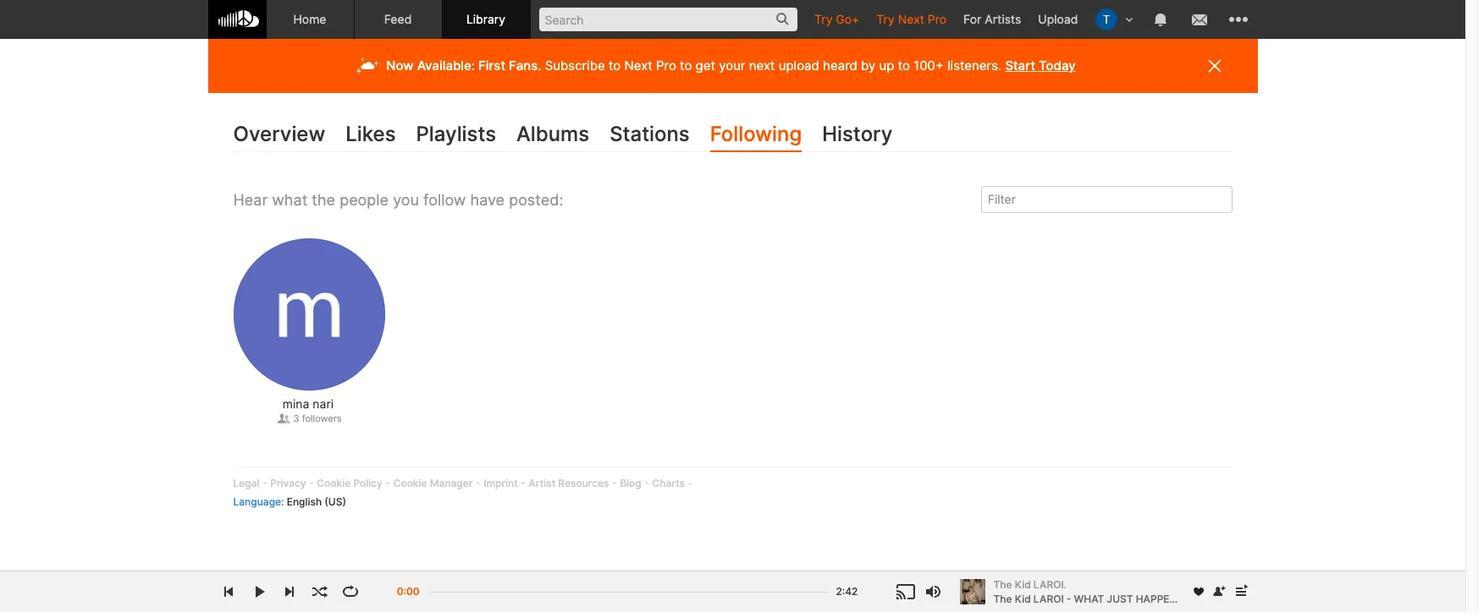 Task type: locate. For each thing, give the bounding box(es) containing it.
try for try go+
[[814, 12, 832, 26]]

⁃ left imprint
[[475, 478, 481, 490]]

the
[[993, 579, 1012, 591], [993, 593, 1012, 606]]

charts
[[652, 478, 685, 490]]

1 vertical spatial the
[[993, 593, 1012, 606]]

cookie up (us)
[[317, 478, 351, 490]]

follow
[[423, 191, 466, 209]]

kid left laroi.
[[1015, 579, 1031, 591]]

pro left the for
[[928, 12, 946, 26]]

cookie policy link
[[317, 478, 383, 490]]

for artists
[[963, 12, 1021, 26]]

next up image
[[1230, 582, 1251, 603]]

progress bar
[[428, 584, 827, 612]]

playlists link
[[416, 119, 496, 153]]

1 ⁃ from the left
[[262, 478, 268, 490]]

cookie left manager
[[393, 478, 427, 490]]

cookie
[[317, 478, 351, 490], [393, 478, 427, 490]]

kid
[[1015, 579, 1031, 591], [1015, 593, 1031, 606]]

⁃ right charts
[[688, 478, 693, 490]]

next
[[898, 12, 924, 26], [624, 58, 653, 74]]

language:
[[233, 496, 284, 509]]

1 kid from the top
[[1015, 579, 1031, 591]]

by
[[861, 58, 876, 74]]

0 horizontal spatial try
[[814, 12, 832, 26]]

1 horizontal spatial cookie
[[393, 478, 427, 490]]

laroi
[[1033, 593, 1064, 606]]

⁃ up english
[[309, 478, 314, 490]]

2 to from the left
[[680, 58, 692, 74]]

blog link
[[620, 478, 641, 490]]

the kid laroi - what just happened element
[[960, 580, 985, 605]]

mina nari link
[[283, 396, 334, 413]]

try inside try go+ link
[[814, 12, 832, 26]]

0:00
[[397, 586, 419, 598]]

kid left laroi
[[1015, 593, 1031, 606]]

5 ⁃ from the left
[[520, 478, 526, 490]]

overview link
[[233, 119, 325, 153]]

None search field
[[530, 0, 806, 38]]

7 ⁃ from the left
[[644, 478, 649, 490]]

0 vertical spatial pro
[[928, 12, 946, 26]]

to
[[609, 58, 621, 74], [680, 58, 692, 74], [898, 58, 910, 74]]

100+
[[914, 58, 944, 74]]

0 vertical spatial the
[[993, 579, 1012, 591]]

pro
[[928, 12, 946, 26], [656, 58, 676, 74]]

to right "subscribe"
[[609, 58, 621, 74]]

hear what the people you follow have posted:
[[233, 191, 563, 209]]

library link
[[442, 0, 530, 39]]

available:
[[417, 58, 475, 74]]

the
[[312, 191, 335, 209]]

the kid laroi. link
[[993, 578, 1182, 593]]

likes link
[[346, 119, 396, 153]]

next
[[749, 58, 775, 74]]

1 try from the left
[[814, 12, 832, 26]]

1 horizontal spatial pro
[[928, 12, 946, 26]]

the kid laroi - what just happened link
[[993, 592, 1191, 607]]

start today link
[[1005, 58, 1076, 74]]

try inside try next pro link
[[876, 12, 895, 26]]

next up 100+
[[898, 12, 924, 26]]

today
[[1039, 58, 1076, 74]]

Filter text field
[[981, 187, 1232, 214]]

⁃ right blog link
[[644, 478, 649, 490]]

privacy
[[270, 478, 306, 490]]

pro left get in the left top of the page
[[656, 58, 676, 74]]

1 horizontal spatial next
[[898, 12, 924, 26]]

upload link
[[1030, 0, 1087, 38]]

cookie manager link
[[393, 478, 473, 490]]

legal link
[[233, 478, 259, 490]]

3
[[293, 413, 299, 425]]

try
[[814, 12, 832, 26], [876, 12, 895, 26]]

1 the from the top
[[993, 579, 1012, 591]]

legal
[[233, 478, 259, 490]]

1 vertical spatial pro
[[656, 58, 676, 74]]

upload
[[1038, 12, 1078, 26]]

0 horizontal spatial next
[[624, 58, 653, 74]]

now available: first fans. subscribe to next pro to get your next upload heard by up to 100+ listeners. start today
[[386, 58, 1076, 74]]

2 the from the top
[[993, 593, 1012, 606]]

1 horizontal spatial to
[[680, 58, 692, 74]]

⁃ right legal
[[262, 478, 268, 490]]

⁃ right policy
[[385, 478, 391, 490]]

0 horizontal spatial pro
[[656, 58, 676, 74]]

subscribe
[[545, 58, 605, 74]]

4 ⁃ from the left
[[475, 478, 481, 490]]

tara schultz's avatar element
[[1095, 8, 1117, 30]]

1 horizontal spatial try
[[876, 12, 895, 26]]

pro inside try next pro link
[[928, 12, 946, 26]]

history
[[822, 122, 893, 146]]

start
[[1005, 58, 1035, 74]]

1 vertical spatial kid
[[1015, 593, 1031, 606]]

mina nari's avatar element
[[233, 239, 386, 391]]

to right up
[[898, 58, 910, 74]]

0 horizontal spatial to
[[609, 58, 621, 74]]

legal ⁃ privacy ⁃ cookie policy ⁃ cookie manager ⁃ imprint ⁃ artist resources ⁃ blog ⁃ charts ⁃ language: english (us)
[[233, 478, 693, 509]]

2 try from the left
[[876, 12, 895, 26]]

0 vertical spatial next
[[898, 12, 924, 26]]

0 vertical spatial kid
[[1015, 579, 1031, 591]]

⁃
[[262, 478, 268, 490], [309, 478, 314, 490], [385, 478, 391, 490], [475, 478, 481, 490], [520, 478, 526, 490], [612, 478, 617, 490], [644, 478, 649, 490], [688, 478, 693, 490]]

0 horizontal spatial cookie
[[317, 478, 351, 490]]

likes
[[346, 122, 396, 146]]

1 cookie from the left
[[317, 478, 351, 490]]

⁃ left the artist
[[520, 478, 526, 490]]

for
[[963, 12, 981, 26]]

artist
[[529, 478, 555, 490]]

try right "go+"
[[876, 12, 895, 26]]

1 vertical spatial next
[[624, 58, 653, 74]]

stations
[[610, 122, 690, 146]]

2:42
[[836, 586, 858, 598]]

next down search search box
[[624, 58, 653, 74]]

to left get in the left top of the page
[[680, 58, 692, 74]]

⁃ left blog link
[[612, 478, 617, 490]]

try left "go+"
[[814, 12, 832, 26]]

the kid laroi. the kid laroi - what just happened
[[993, 579, 1191, 606]]

nari
[[313, 397, 334, 412]]

home
[[293, 12, 326, 26]]

2 horizontal spatial to
[[898, 58, 910, 74]]



Task type: vqa. For each thing, say whether or not it's contained in the screenshot.
SUBSCRIBE
yes



Task type: describe. For each thing, give the bounding box(es) containing it.
following
[[710, 122, 802, 146]]

manager
[[430, 478, 473, 490]]

have
[[470, 191, 505, 209]]

up
[[879, 58, 894, 74]]

laroi.
[[1033, 579, 1067, 591]]

upload
[[779, 58, 819, 74]]

(us)
[[324, 496, 346, 509]]

your
[[719, 58, 745, 74]]

home link
[[266, 0, 354, 39]]

try go+ link
[[806, 0, 868, 38]]

get
[[695, 58, 715, 74]]

playlists
[[416, 122, 496, 146]]

resources
[[558, 478, 609, 490]]

what
[[1074, 593, 1104, 606]]

library
[[466, 12, 505, 26]]

try next pro link
[[868, 0, 955, 38]]

feed
[[384, 12, 412, 26]]

8 ⁃ from the left
[[688, 478, 693, 490]]

just
[[1107, 593, 1133, 606]]

stations link
[[610, 119, 690, 153]]

feed link
[[354, 0, 442, 39]]

fans.
[[509, 58, 541, 74]]

listeners.
[[947, 58, 1002, 74]]

first
[[478, 58, 505, 74]]

blog
[[620, 478, 641, 490]]

for artists link
[[955, 0, 1030, 38]]

privacy link
[[270, 478, 306, 490]]

you
[[393, 191, 419, 209]]

2 ⁃ from the left
[[309, 478, 314, 490]]

3 to from the left
[[898, 58, 910, 74]]

people
[[340, 191, 389, 209]]

6 ⁃ from the left
[[612, 478, 617, 490]]

overview
[[233, 122, 325, 146]]

artist resources link
[[529, 478, 609, 490]]

artists
[[985, 12, 1021, 26]]

go+
[[836, 12, 860, 26]]

history link
[[822, 119, 893, 153]]

try go+
[[814, 12, 860, 26]]

posted:
[[509, 191, 563, 209]]

mina
[[283, 397, 309, 412]]

albums
[[516, 122, 589, 146]]

try next pro
[[876, 12, 946, 26]]

mina nari 3 followers
[[283, 397, 342, 425]]

try for try next pro
[[876, 12, 895, 26]]

2 cookie from the left
[[393, 478, 427, 490]]

heard
[[823, 58, 857, 74]]

what
[[272, 191, 307, 209]]

english
[[287, 496, 322, 509]]

charts link
[[652, 478, 685, 490]]

albums link
[[516, 119, 589, 153]]

now
[[386, 58, 414, 74]]

Search search field
[[539, 8, 797, 31]]

imprint
[[483, 478, 518, 490]]

policy
[[353, 478, 383, 490]]

following link
[[710, 119, 802, 153]]

3 ⁃ from the left
[[385, 478, 391, 490]]

1 to from the left
[[609, 58, 621, 74]]

-
[[1066, 593, 1071, 606]]

happened
[[1136, 593, 1191, 606]]

3 followers link
[[277, 413, 342, 425]]

hear
[[233, 191, 268, 209]]

2 kid from the top
[[1015, 593, 1031, 606]]

imprint link
[[483, 478, 518, 490]]

followers
[[302, 413, 342, 425]]



